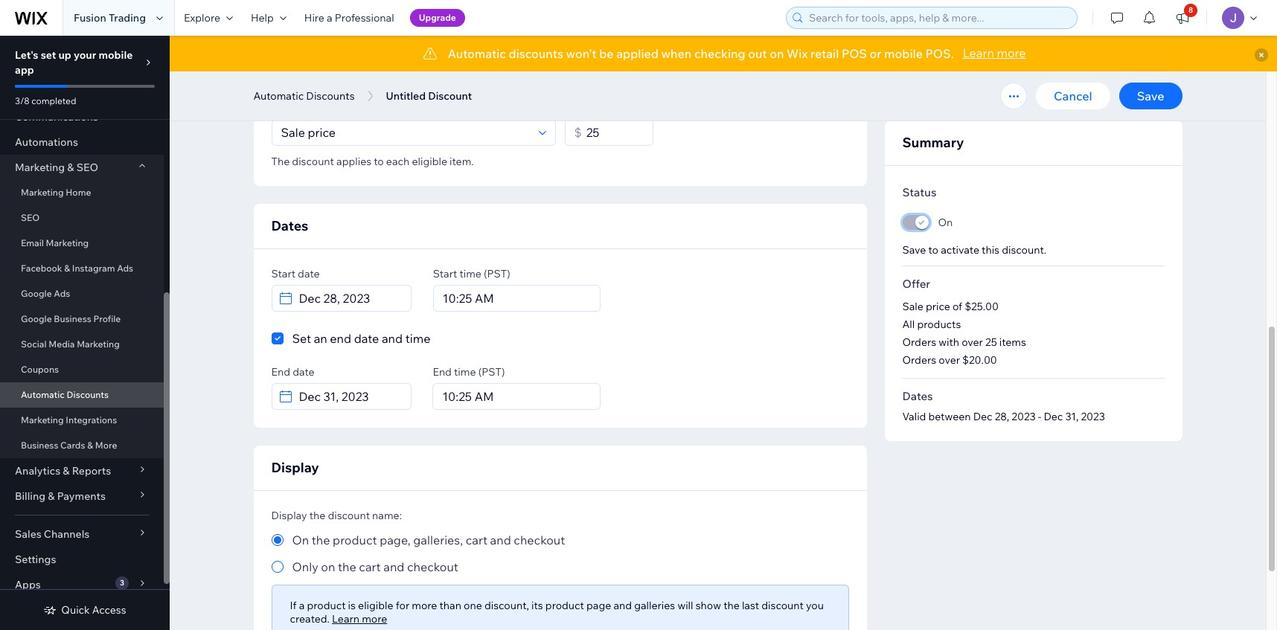 Task type: vqa. For each thing, say whether or not it's contained in the screenshot.
'automatic discounts' "link" Automatic
yes



Task type: locate. For each thing, give the bounding box(es) containing it.
0 vertical spatial (pst)
[[484, 267, 511, 281]]

1 horizontal spatial start
[[433, 267, 457, 281]]

to
[[374, 155, 384, 168], [929, 243, 939, 257]]

1 horizontal spatial over
[[962, 336, 983, 349]]

discounts
[[306, 89, 355, 103], [67, 389, 109, 401]]

over
[[962, 336, 983, 349], [939, 354, 960, 367]]

1 vertical spatial a
[[299, 599, 305, 613]]

&
[[67, 161, 74, 174], [64, 263, 70, 274], [87, 440, 93, 451], [63, 465, 70, 478], [48, 490, 55, 503]]

cart down page,
[[359, 560, 381, 575]]

checkout down the on the product page, galleries, cart and checkout
[[407, 560, 459, 575]]

2 vertical spatial time
[[454, 366, 476, 379]]

automatic down 'coupons'
[[21, 389, 65, 401]]

1 horizontal spatial ads
[[117, 263, 133, 274]]

Select field
[[277, 120, 534, 145]]

1 vertical spatial google
[[21, 313, 52, 325]]

date up dec 28, 2023 field
[[298, 267, 320, 281]]

google down the facebook
[[21, 288, 52, 299]]

dates up valid
[[903, 389, 933, 404]]

is right the created.
[[348, 599, 356, 613]]

0 vertical spatial automatic
[[448, 46, 506, 61]]

1 horizontal spatial a
[[327, 11, 333, 25]]

checking
[[695, 46, 746, 61]]

and right end
[[382, 331, 403, 346]]

the down display the discount name:
[[312, 533, 330, 548]]

email marketing link
[[0, 231, 164, 256]]

discount inside if a product is eligible for more than one discount, its product page and galleries will show the last discount you created.
[[762, 599, 804, 613]]

1 vertical spatial on
[[321, 560, 335, 575]]

1 horizontal spatial learn more link
[[963, 44, 1026, 62]]

0 vertical spatial cart
[[466, 533, 488, 548]]

on right out
[[770, 46, 784, 61]]

0 vertical spatial seo
[[76, 161, 98, 174]]

save for save to activate this discount.
[[903, 243, 927, 257]]

0 horizontal spatial eligible
[[358, 599, 394, 613]]

& left more
[[87, 440, 93, 451]]

display up only
[[271, 509, 307, 523]]

and inside set an end date and time checkbox
[[382, 331, 403, 346]]

quick access button
[[43, 604, 126, 617]]

1 end from the left
[[271, 366, 290, 379]]

& for seo
[[67, 161, 74, 174]]

automatic discounts down customer gets at the top of the page
[[254, 89, 355, 103]]

0 vertical spatial learn
[[963, 45, 995, 60]]

learn more left for
[[332, 613, 387, 626]]

social media marketing link
[[0, 332, 164, 357]]

product for page,
[[333, 533, 377, 548]]

0 vertical spatial learn more link
[[963, 44, 1026, 62]]

discounts inside 'automatic discounts' button
[[306, 89, 355, 103]]

1 horizontal spatial to
[[929, 243, 939, 257]]

2 end from the left
[[433, 366, 452, 379]]

product right its
[[546, 599, 584, 613]]

0 horizontal spatial 2023
[[1012, 410, 1036, 424]]

marketing inside dropdown button
[[15, 161, 65, 174]]

or
[[870, 46, 882, 61]]

up
[[58, 48, 71, 62]]

date right end
[[354, 331, 379, 346]]

customer gets
[[271, 67, 349, 81]]

Search for tools, apps, help & more... field
[[805, 7, 1073, 28]]

date for start date
[[298, 267, 320, 281]]

alert containing learn more
[[170, 36, 1278, 71]]

marketing
[[15, 161, 65, 174], [21, 187, 64, 198], [46, 238, 89, 249], [77, 339, 120, 350], [21, 415, 64, 426]]

the up only
[[309, 509, 326, 523]]

discount right last
[[762, 599, 804, 613]]

ads right instagram
[[117, 263, 133, 274]]

2 display from the top
[[271, 509, 307, 523]]

and down page,
[[384, 560, 405, 575]]

0 text field
[[582, 120, 648, 145]]

learn more link left for
[[332, 613, 387, 626]]

1 vertical spatial cart
[[359, 560, 381, 575]]

over left 25 in the bottom right of the page
[[962, 336, 983, 349]]

0 horizontal spatial automatic discounts
[[21, 389, 109, 401]]

0 vertical spatial save
[[1137, 89, 1165, 103]]

help
[[251, 11, 274, 25]]

0 horizontal spatial is
[[300, 101, 308, 115]]

set an end date and time
[[292, 331, 431, 346]]

(pst)
[[484, 267, 511, 281], [479, 366, 505, 379]]

seo
[[76, 161, 98, 174], [21, 212, 40, 223]]

cart
[[466, 533, 488, 548], [359, 560, 381, 575]]

analytics & reports
[[15, 465, 111, 478]]

display for display
[[271, 459, 319, 477]]

the left last
[[724, 599, 740, 613]]

0 vertical spatial orders
[[903, 336, 937, 349]]

coupons
[[21, 364, 59, 375]]

automatic up 'discount'
[[448, 46, 506, 61]]

is
[[300, 101, 308, 115], [348, 599, 356, 613]]

this
[[982, 243, 1000, 257]]

1 horizontal spatial learn
[[963, 45, 995, 60]]

learn right the created.
[[332, 613, 360, 626]]

mobile
[[885, 46, 923, 61], [99, 48, 133, 62]]

automatic for automatic discounts link
[[21, 389, 65, 401]]

google up social
[[21, 313, 52, 325]]

option group
[[271, 532, 849, 576]]

with
[[939, 336, 960, 349]]

sidebar element
[[0, 0, 170, 631]]

1 horizontal spatial automatic
[[254, 89, 304, 103]]

0 vertical spatial on
[[939, 216, 953, 229]]

1 google from the top
[[21, 288, 52, 299]]

0 horizontal spatial save
[[903, 243, 927, 257]]

1 horizontal spatial is
[[348, 599, 356, 613]]

seo link
[[0, 206, 164, 231]]

0 horizontal spatial seo
[[21, 212, 40, 223]]

0 horizontal spatial on
[[321, 560, 335, 575]]

discounts inside automatic discounts link
[[67, 389, 109, 401]]

0 horizontal spatial end
[[271, 366, 290, 379]]

2023 left -
[[1012, 410, 1036, 424]]

automatic inside sidebar element
[[21, 389, 65, 401]]

items
[[1000, 336, 1027, 349]]

the
[[310, 101, 326, 115], [309, 509, 326, 523], [312, 533, 330, 548], [338, 560, 356, 575], [724, 599, 740, 613]]

& left reports
[[63, 465, 70, 478]]

date inside checkbox
[[354, 331, 379, 346]]

sale price of $25.00 all products orders with over 25 items orders over $20.00
[[903, 300, 1027, 367]]

learn more link right pos. on the top of the page
[[963, 44, 1026, 62]]

eligible right the each
[[412, 155, 447, 168]]

1 vertical spatial (pst)
[[479, 366, 505, 379]]

more left for
[[362, 613, 387, 626]]

discounts up integrations
[[67, 389, 109, 401]]

business up 'social media marketing'
[[54, 313, 91, 325]]

reports
[[72, 465, 111, 478]]

end date
[[271, 366, 315, 379]]

seo up email
[[21, 212, 40, 223]]

dec left the 28,
[[974, 410, 993, 424]]

all
[[903, 318, 915, 331]]

0 horizontal spatial dates
[[271, 217, 308, 235]]

end time (pst)
[[433, 366, 505, 379]]

automatic down customer
[[254, 89, 304, 103]]

checkout up its
[[514, 533, 565, 548]]

date for end date
[[293, 366, 315, 379]]

0 vertical spatial display
[[271, 459, 319, 477]]

dates
[[271, 217, 308, 235], [903, 389, 933, 404]]

1 vertical spatial ads
[[54, 288, 70, 299]]

0 horizontal spatial start
[[271, 267, 296, 281]]

0 vertical spatial ads
[[117, 263, 133, 274]]

hire a professional link
[[295, 0, 403, 36]]

1 horizontal spatial 2023
[[1081, 410, 1106, 424]]

& for reports
[[63, 465, 70, 478]]

1 horizontal spatial seo
[[76, 161, 98, 174]]

1 horizontal spatial more
[[412, 599, 437, 613]]

automatic discounts won't be applied when checking out on wix retail pos or mobile pos.
[[448, 46, 954, 61]]

learn inside learn more link
[[963, 45, 995, 60]]

automatic for 'automatic discounts' button
[[254, 89, 304, 103]]

products
[[918, 318, 961, 331]]

on
[[939, 216, 953, 229], [292, 533, 309, 548]]

on the product page, galleries, cart and checkout
[[292, 533, 565, 548]]

1 vertical spatial learn more
[[332, 613, 387, 626]]

eligible left for
[[358, 599, 394, 613]]

on for on
[[939, 216, 953, 229]]

cart right galleries,
[[466, 533, 488, 548]]

marketing down automations
[[15, 161, 65, 174]]

0 horizontal spatial learn more link
[[332, 613, 387, 626]]

2 vertical spatial automatic
[[21, 389, 65, 401]]

upgrade button
[[410, 9, 465, 27]]

business up analytics
[[21, 440, 58, 451]]

2 start from the left
[[433, 267, 457, 281]]

dates valid between dec 28, 2023 - dec 31, 2023
[[903, 389, 1106, 424]]

0 vertical spatial learn more
[[963, 45, 1026, 60]]

1 horizontal spatial on
[[770, 46, 784, 61]]

option group containing on the product page, galleries, cart and checkout
[[271, 532, 849, 576]]

sale
[[903, 300, 924, 313]]

seo inside dropdown button
[[76, 161, 98, 174]]

on inside option group
[[292, 533, 309, 548]]

automatic discounts button
[[246, 85, 362, 107]]

a inside if a product is eligible for more than one discount, its product page and galleries will show the last discount you created.
[[299, 599, 305, 613]]

discount right the
[[292, 155, 334, 168]]

the discount applies to each eligible item.
[[271, 155, 474, 168]]

untitled
[[386, 89, 426, 103]]

$25.00
[[965, 300, 999, 313]]

1 vertical spatial discounts
[[67, 389, 109, 401]]

alert
[[170, 36, 1278, 71]]

integrations
[[66, 415, 117, 426]]

out
[[748, 46, 767, 61]]

checkout
[[514, 533, 565, 548], [407, 560, 459, 575]]

show
[[696, 599, 721, 613]]

fusion trading
[[74, 11, 146, 25]]

dec right -
[[1044, 410, 1063, 424]]

0 vertical spatial discounts
[[306, 89, 355, 103]]

1 vertical spatial learn
[[332, 613, 360, 626]]

dates up start date
[[271, 217, 308, 235]]

1 vertical spatial display
[[271, 509, 307, 523]]

1 vertical spatial save
[[903, 243, 927, 257]]

on right only
[[321, 560, 335, 575]]

more right pos. on the top of the page
[[997, 45, 1026, 60]]

1 horizontal spatial on
[[939, 216, 953, 229]]

be
[[600, 46, 614, 61]]

0 vertical spatial time
[[460, 267, 482, 281]]

save for save
[[1137, 89, 1165, 103]]

automatic inside alert
[[448, 46, 506, 61]]

1 vertical spatial eligible
[[358, 599, 394, 613]]

1 horizontal spatial checkout
[[514, 533, 565, 548]]

mobile right or
[[885, 46, 923, 61]]

let's
[[15, 48, 38, 62]]

automatic discounts inside 'automatic discounts' button
[[254, 89, 355, 103]]

product down display the discount name:
[[333, 533, 377, 548]]

marketing down the marketing & seo
[[21, 187, 64, 198]]

automatic inside button
[[254, 89, 304, 103]]

discounts
[[509, 46, 564, 61]]

date down set
[[293, 366, 315, 379]]

1 vertical spatial automatic discounts
[[21, 389, 109, 401]]

1 dec from the left
[[974, 410, 993, 424]]

the right only
[[338, 560, 356, 575]]

0 horizontal spatial mobile
[[99, 48, 133, 62]]

and right galleries,
[[490, 533, 511, 548]]

learn more
[[963, 45, 1026, 60], [332, 613, 387, 626]]

product
[[333, 533, 377, 548], [307, 599, 346, 613], [546, 599, 584, 613]]

eligible
[[412, 155, 447, 168], [358, 599, 394, 613]]

0 vertical spatial discount
[[292, 155, 334, 168]]

page
[[587, 599, 612, 613]]

0 horizontal spatial cart
[[359, 560, 381, 575]]

1 vertical spatial over
[[939, 354, 960, 367]]

a inside hire a professional link
[[327, 11, 333, 25]]

marketing home
[[21, 187, 91, 198]]

discounts for 'automatic discounts' button
[[306, 89, 355, 103]]

0 vertical spatial date
[[298, 267, 320, 281]]

fusion
[[74, 11, 106, 25]]

1 vertical spatial seo
[[21, 212, 40, 223]]

1 horizontal spatial mobile
[[885, 46, 923, 61]]

display
[[271, 459, 319, 477], [271, 509, 307, 523]]

learn right pos. on the top of the page
[[963, 45, 995, 60]]

& inside popup button
[[63, 465, 70, 478]]

1 horizontal spatial save
[[1137, 89, 1165, 103]]

marketing for integrations
[[21, 415, 64, 426]]

& right the facebook
[[64, 263, 70, 274]]

1 vertical spatial date
[[354, 331, 379, 346]]

1 vertical spatial automatic
[[254, 89, 304, 103]]

0 horizontal spatial automatic
[[21, 389, 65, 401]]

discounts down gets
[[306, 89, 355, 103]]

dates inside dates valid between dec 28, 2023 - dec 31, 2023
[[903, 389, 933, 404]]

0 horizontal spatial learn
[[332, 613, 360, 626]]

more right for
[[412, 599, 437, 613]]

2 horizontal spatial automatic
[[448, 46, 506, 61]]

last
[[742, 599, 760, 613]]

1 vertical spatial to
[[929, 243, 939, 257]]

galleries,
[[413, 533, 463, 548]]

end for end time (pst)
[[433, 366, 452, 379]]

automatic discounts inside automatic discounts link
[[21, 389, 109, 401]]

2 horizontal spatial more
[[997, 45, 1026, 60]]

only
[[292, 560, 319, 575]]

1 vertical spatial orders
[[903, 354, 937, 367]]

(pst) for start time (pst)
[[484, 267, 511, 281]]

billing & payments button
[[0, 484, 164, 509]]

0 horizontal spatial on
[[292, 533, 309, 548]]

is right what
[[300, 101, 308, 115]]

the inside if a product is eligible for more than one discount, its product page and galleries will show the last discount you created.
[[724, 599, 740, 613]]

google
[[21, 288, 52, 299], [21, 313, 52, 325]]

0 vertical spatial google
[[21, 288, 52, 299]]

0 horizontal spatial dec
[[974, 410, 993, 424]]

a right if
[[299, 599, 305, 613]]

to left activate at the right top
[[929, 243, 939, 257]]

seo down automations link
[[76, 161, 98, 174]]

None field
[[438, 286, 596, 311], [438, 384, 596, 410], [438, 286, 596, 311], [438, 384, 596, 410]]

on up activate at the right top
[[939, 216, 953, 229]]

discount left name:
[[328, 509, 370, 523]]

0 horizontal spatial over
[[939, 354, 960, 367]]

0 vertical spatial eligible
[[412, 155, 447, 168]]

0 horizontal spatial a
[[299, 599, 305, 613]]

over down with
[[939, 354, 960, 367]]

on
[[770, 46, 784, 61], [321, 560, 335, 575]]

1 start from the left
[[271, 267, 296, 281]]

2 google from the top
[[21, 313, 52, 325]]

1 horizontal spatial end
[[433, 366, 452, 379]]

save inside button
[[1137, 89, 1165, 103]]

2 vertical spatial date
[[293, 366, 315, 379]]

help button
[[242, 0, 295, 36]]

1 vertical spatial on
[[292, 533, 309, 548]]

0 horizontal spatial more
[[362, 613, 387, 626]]

0 horizontal spatial checkout
[[407, 560, 459, 575]]

2023
[[1012, 410, 1036, 424], [1081, 410, 1106, 424]]

0 vertical spatial dates
[[271, 217, 308, 235]]

and right page
[[614, 599, 632, 613]]

valid
[[903, 410, 927, 424]]

to left the each
[[374, 155, 384, 168]]

email
[[21, 238, 44, 249]]

& right billing
[[48, 490, 55, 503]]

display up display the discount name:
[[271, 459, 319, 477]]

an
[[314, 331, 327, 346]]

0 vertical spatial to
[[374, 155, 384, 168]]

ads up google business profile
[[54, 288, 70, 299]]

2023 right 31,
[[1081, 410, 1106, 424]]

learn more right pos. on the top of the page
[[963, 45, 1026, 60]]

more inside learn more link
[[997, 45, 1026, 60]]

profile
[[93, 313, 121, 325]]

0 horizontal spatial discounts
[[67, 389, 109, 401]]

google for google business profile
[[21, 313, 52, 325]]

marketing for home
[[21, 187, 64, 198]]

1 vertical spatial checkout
[[407, 560, 459, 575]]

2 vertical spatial discount
[[762, 599, 804, 613]]

a right hire at the left top
[[327, 11, 333, 25]]

end
[[271, 366, 290, 379], [433, 366, 452, 379]]

on up only
[[292, 533, 309, 548]]

0 vertical spatial automatic discounts
[[254, 89, 355, 103]]

1 display from the top
[[271, 459, 319, 477]]

1 horizontal spatial cart
[[466, 533, 488, 548]]

automatic discounts up the marketing integrations
[[21, 389, 109, 401]]

google business profile
[[21, 313, 121, 325]]

0 vertical spatial over
[[962, 336, 983, 349]]

a for product
[[299, 599, 305, 613]]

galleries
[[635, 599, 676, 613]]

of
[[953, 300, 963, 313]]

0 horizontal spatial ads
[[54, 288, 70, 299]]

marketing up business cards & more
[[21, 415, 64, 426]]

product right if
[[307, 599, 346, 613]]

mobile right your
[[99, 48, 133, 62]]

1 horizontal spatial automatic discounts
[[254, 89, 355, 103]]

& up home
[[67, 161, 74, 174]]



Task type: describe. For each thing, give the bounding box(es) containing it.
apps
[[15, 579, 41, 592]]

dates for dates
[[271, 217, 308, 235]]

gets
[[326, 67, 349, 81]]

wix
[[787, 46, 808, 61]]

you
[[806, 599, 824, 613]]

summary
[[903, 134, 965, 151]]

app
[[15, 63, 34, 77]]

more for bottom learn more link
[[362, 613, 387, 626]]

time for end
[[454, 366, 476, 379]]

if a product is eligible for more than one discount, its product page and galleries will show the last discount you created.
[[290, 599, 824, 626]]

25
[[986, 336, 997, 349]]

what is the discount?
[[271, 101, 377, 115]]

google ads
[[21, 288, 70, 299]]

cards
[[60, 440, 85, 451]]

business cards & more link
[[0, 433, 164, 459]]

start for start date
[[271, 267, 296, 281]]

marketing up facebook & instagram ads
[[46, 238, 89, 249]]

between
[[929, 410, 971, 424]]

2 dec from the left
[[1044, 410, 1063, 424]]

2 orders from the top
[[903, 354, 937, 367]]

& for instagram
[[64, 263, 70, 274]]

sales
[[15, 528, 41, 541]]

pos
[[842, 46, 867, 61]]

offer
[[903, 277, 931, 291]]

marketing & seo
[[15, 161, 98, 174]]

0 horizontal spatial to
[[374, 155, 384, 168]]

professional
[[335, 11, 394, 25]]

hire a professional
[[304, 11, 394, 25]]

learn for bottom learn more link
[[332, 613, 360, 626]]

display the discount name:
[[271, 509, 402, 523]]

learn more link inside alert
[[963, 44, 1026, 62]]

0 vertical spatial checkout
[[514, 533, 565, 548]]

instagram
[[72, 263, 115, 274]]

communications button
[[0, 104, 164, 130]]

2 2023 from the left
[[1081, 410, 1106, 424]]

a for professional
[[327, 11, 333, 25]]

3/8
[[15, 95, 29, 106]]

marketing integrations
[[21, 415, 117, 426]]

customer
[[271, 67, 323, 81]]

end for end date
[[271, 366, 290, 379]]

eligible inside if a product is eligible for more than one discount, its product page and galleries will show the last discount you created.
[[358, 599, 394, 613]]

marketing down profile
[[77, 339, 120, 350]]

discounts for automatic discounts link
[[67, 389, 109, 401]]

more for learn more link in alert
[[997, 45, 1026, 60]]

email marketing
[[21, 238, 89, 249]]

analytics & reports button
[[0, 459, 164, 484]]

end
[[330, 331, 351, 346]]

status
[[903, 185, 937, 200]]

coupons link
[[0, 357, 164, 383]]

won't
[[566, 46, 597, 61]]

billing & payments
[[15, 490, 106, 503]]

business cards & more
[[21, 440, 117, 451]]

quick access
[[61, 604, 126, 617]]

1 horizontal spatial learn more
[[963, 45, 1026, 60]]

is inside if a product is eligible for more than one discount, its product page and galleries will show the last discount you created.
[[348, 599, 356, 613]]

discount,
[[485, 599, 529, 613]]

untitled discount button
[[379, 85, 480, 107]]

1 horizontal spatial eligible
[[412, 155, 447, 168]]

0 vertical spatial is
[[300, 101, 308, 115]]

completed
[[31, 95, 76, 106]]

Dec 31, 2023 field
[[294, 384, 406, 410]]

31,
[[1066, 410, 1079, 424]]

activate
[[941, 243, 980, 257]]

and inside if a product is eligible for more than one discount, its product page and galleries will show the last discount you created.
[[614, 599, 632, 613]]

the
[[271, 155, 290, 168]]

start time (pst)
[[433, 267, 511, 281]]

time for start
[[460, 267, 482, 281]]

discount?
[[328, 101, 377, 115]]

display for display the discount name:
[[271, 509, 307, 523]]

untitled discount
[[386, 89, 472, 103]]

start date
[[271, 267, 320, 281]]

0 horizontal spatial learn more
[[332, 613, 387, 626]]

the right what
[[310, 101, 326, 115]]

price
[[926, 300, 951, 313]]

hire
[[304, 11, 325, 25]]

1 vertical spatial discount
[[328, 509, 370, 523]]

retail
[[811, 46, 839, 61]]

mobile inside let's set up your mobile app
[[99, 48, 133, 62]]

0 vertical spatial on
[[770, 46, 784, 61]]

set
[[41, 48, 56, 62]]

discount
[[428, 89, 472, 103]]

facebook & instagram ads link
[[0, 256, 164, 281]]

automatic discounts for 'automatic discounts' button
[[254, 89, 355, 103]]

automations link
[[0, 130, 164, 155]]

will
[[678, 599, 694, 613]]

automatic discounts for automatic discounts link
[[21, 389, 109, 401]]

let's set up your mobile app
[[15, 48, 133, 77]]

its
[[532, 599, 543, 613]]

marketing integrations link
[[0, 408, 164, 433]]

marketing for &
[[15, 161, 65, 174]]

automatic discounts link
[[0, 383, 164, 408]]

0 vertical spatial business
[[54, 313, 91, 325]]

dates for dates valid between dec 28, 2023 - dec 31, 2023
[[903, 389, 933, 404]]

when
[[662, 46, 692, 61]]

learn for learn more link in alert
[[963, 45, 995, 60]]

save to activate this discount.
[[903, 243, 1047, 257]]

1 2023 from the left
[[1012, 410, 1036, 424]]

1 vertical spatial learn more link
[[332, 613, 387, 626]]

more inside if a product is eligible for more than one discount, its product page and galleries will show the last discount you created.
[[412, 599, 437, 613]]

settings link
[[0, 547, 164, 573]]

8 button
[[1167, 0, 1200, 36]]

explore
[[184, 11, 220, 25]]

& for payments
[[48, 490, 55, 503]]

page,
[[380, 533, 411, 548]]

one
[[464, 599, 482, 613]]

1 orders from the top
[[903, 336, 937, 349]]

name:
[[372, 509, 402, 523]]

1 vertical spatial business
[[21, 440, 58, 451]]

google for google ads
[[21, 288, 52, 299]]

time inside checkbox
[[406, 331, 431, 346]]

on for on the product page, galleries, cart and checkout
[[292, 533, 309, 548]]

start for start time (pst)
[[433, 267, 457, 281]]

only on the cart and checkout
[[292, 560, 459, 575]]

than
[[440, 599, 462, 613]]

Set an end date and time checkbox
[[271, 330, 431, 348]]

Dec 28, 2023 field
[[294, 286, 406, 311]]

sales channels button
[[0, 522, 164, 547]]

discount.
[[1002, 243, 1047, 257]]

communications
[[15, 110, 98, 124]]

applies
[[337, 155, 372, 168]]

media
[[49, 339, 75, 350]]

applied
[[617, 46, 659, 61]]

google business profile link
[[0, 307, 164, 332]]

8
[[1189, 5, 1194, 15]]

product for is
[[307, 599, 346, 613]]

3/8 completed
[[15, 95, 76, 106]]

$20.00
[[963, 354, 998, 367]]

(pst) for end time (pst)
[[479, 366, 505, 379]]

each
[[386, 155, 410, 168]]



